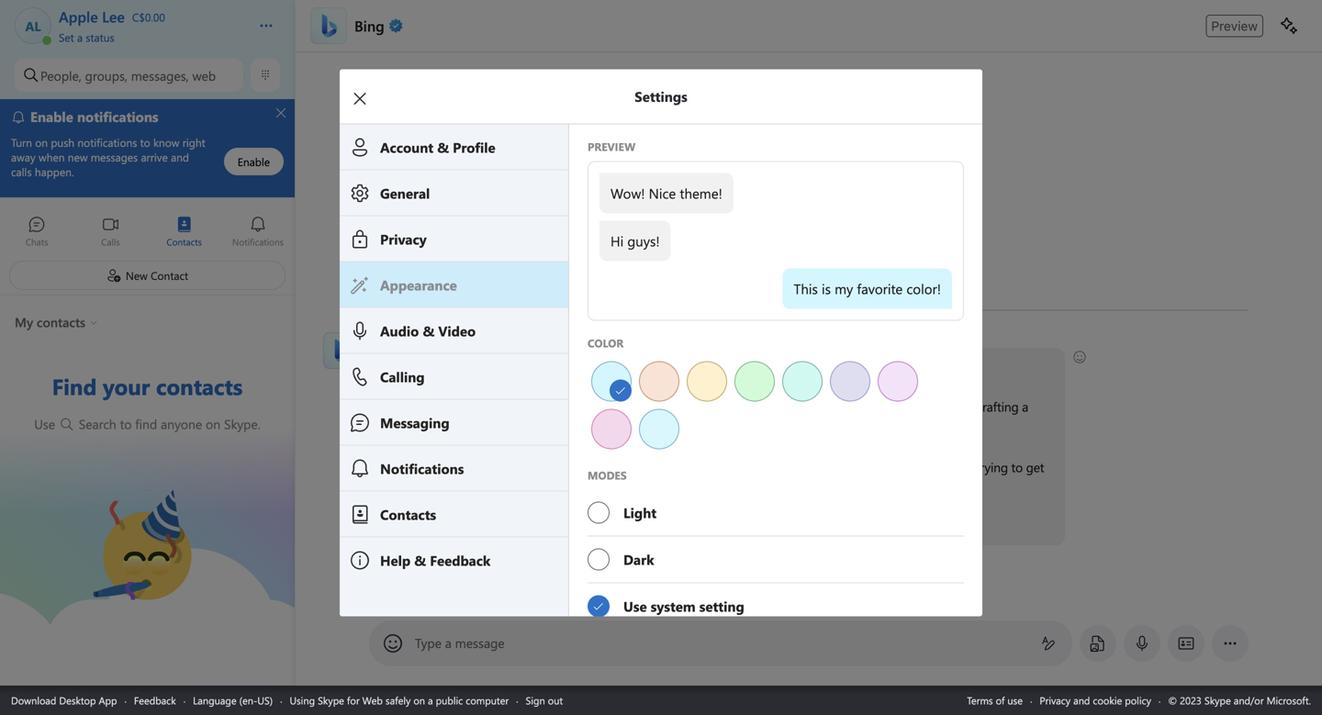 Task type: vqa. For each thing, say whether or not it's contained in the screenshot.
the bottom the help
no



Task type: describe. For each thing, give the bounding box(es) containing it.
use
[[1008, 694, 1023, 708]]

finding
[[563, 398, 602, 415]]

something
[[715, 459, 774, 476]]

this
[[406, 358, 426, 375]]

your
[[853, 398, 878, 415]]

set a status
[[59, 30, 114, 45]]

did
[[665, 586, 680, 601]]

a inside ask me any type of question, like finding vegan restaurants in cambridge, itinerary for your trip to europe or drafting a story for curious kids. in groups, remember to mention me with @bing. i'm an ai preview, so i'm still learning. sometimes i might say something weird. don't get mad at me, i'm just trying to get better! if you want to start over, type
[[1022, 398, 1029, 415]]

messages,
[[131, 67, 189, 84]]

better!
[[379, 479, 416, 496]]

using
[[290, 694, 315, 708]]

set a status button
[[59, 26, 241, 45]]

sign out
[[526, 694, 563, 708]]

how did the universe begin?
[[640, 586, 777, 601]]

terms of use link
[[967, 694, 1023, 708]]

itinerary
[[786, 398, 831, 415]]

mad
[[868, 459, 892, 476]]

groups, inside ask me any type of question, like finding vegan restaurants in cambridge, itinerary for your trip to europe or drafting a story for curious kids. in groups, remember to mention me with @bing. i'm an ai preview, so i'm still learning. sometimes i might say something weird. don't get mad at me, i'm just trying to get better! if you want to start over, type
[[514, 418, 555, 435]]

like
[[541, 398, 560, 415]]

download desktop app
[[11, 694, 117, 708]]

tell me a joke button
[[532, 579, 621, 608]]

1 horizontal spatial for
[[410, 418, 426, 435]]

computer
[[466, 694, 509, 708]]

me left the any
[[402, 398, 420, 415]]

bing, 4:23 pm
[[369, 332, 436, 346]]

today?
[[582, 358, 618, 375]]

anyone
[[161, 416, 202, 433]]

newtopic
[[543, 519, 595, 536]]

is
[[429, 358, 437, 375]]

set
[[59, 30, 74, 45]]

story
[[379, 418, 407, 435]]

to right "trip"
[[903, 398, 915, 415]]

.
[[595, 519, 597, 536]]

so
[[479, 459, 492, 476]]

download
[[11, 694, 56, 708]]

if
[[379, 519, 386, 536]]

1 horizontal spatial you
[[558, 358, 578, 375]]

privacy
[[1040, 694, 1071, 708]]

out
[[548, 694, 563, 708]]

1 get from the left
[[846, 459, 864, 476]]

me,
[[909, 459, 930, 476]]

of inside ask me any type of question, like finding vegan restaurants in cambridge, itinerary for your trip to europe or drafting a story for curious kids. in groups, remember to mention me with @bing. i'm an ai preview, so i'm still learning. sometimes i might say something weird. don't get mad at me, i'm just trying to get better! if you want to start over, type
[[473, 398, 484, 415]]

using skype for web safely on a public computer link
[[290, 694, 509, 708]]

terms of use
[[967, 694, 1023, 708]]

sign
[[526, 694, 545, 708]]

restaurants
[[642, 398, 702, 415]]

web
[[192, 67, 216, 84]]

sometimes
[[587, 459, 649, 476]]

0 vertical spatial how
[[473, 358, 498, 375]]

and
[[1074, 694, 1090, 708]]

2 want from the left
[[660, 519, 687, 536]]

me right 'give'
[[731, 519, 749, 536]]

how did the universe begin? button
[[628, 579, 789, 608]]

find
[[135, 416, 157, 433]]

a right type on the left bottom of the page
[[445, 635, 452, 652]]

me left with
[[683, 418, 700, 435]]

1 horizontal spatial bing
[[440, 358, 466, 375]]

in
[[500, 418, 510, 435]]

remember
[[558, 418, 615, 435]]

language (en-us) link
[[193, 694, 273, 708]]

hey,
[[379, 358, 403, 375]]

search
[[79, 416, 116, 433]]

safely
[[386, 694, 411, 708]]

a left public on the bottom
[[428, 694, 433, 708]]

kids.
[[472, 418, 497, 435]]

ask
[[379, 398, 399, 415]]

2 i'm from the left
[[495, 459, 512, 476]]

download desktop app link
[[11, 694, 117, 708]]

you inside ask me any type of question, like finding vegan restaurants in cambridge, itinerary for your trip to europe or drafting a story for curious kids. in groups, remember to mention me with @bing. i'm an ai preview, so i'm still learning. sometimes i might say something weird. don't get mad at me, i'm just trying to get better! if you want to start over, type
[[390, 519, 410, 536]]

how inside button
[[640, 586, 662, 601]]

to right "trying"
[[1012, 459, 1023, 476]]

skype
[[318, 694, 344, 708]]

using skype for web safely on a public computer
[[290, 694, 509, 708]]

trip
[[881, 398, 900, 415]]

use
[[34, 416, 59, 433]]

over,
[[486, 519, 512, 536]]

groups, inside button
[[85, 67, 128, 84]]

report
[[831, 519, 866, 536]]

start
[[458, 519, 483, 536]]

terms
[[967, 694, 993, 708]]

type a message
[[415, 635, 505, 652]]

question,
[[488, 398, 538, 415]]

don't
[[813, 459, 843, 476]]



Task type: locate. For each thing, give the bounding box(es) containing it.
type up curious
[[446, 398, 470, 415]]

1 vertical spatial on
[[414, 694, 425, 708]]

language
[[193, 694, 237, 708]]

a right report
[[869, 519, 875, 536]]

a right set
[[77, 30, 83, 45]]

vegan
[[605, 398, 638, 415]]

i'm right 'me,'
[[933, 459, 950, 476]]

i right can
[[524, 358, 527, 375]]

on right safely in the left of the page
[[414, 694, 425, 708]]

1 horizontal spatial i
[[652, 459, 655, 476]]

a inside button
[[580, 586, 586, 601]]

how
[[473, 358, 498, 375], [640, 586, 662, 601]]

get right "trying"
[[1026, 459, 1045, 476]]

privacy and cookie policy
[[1040, 694, 1152, 708]]

how right !
[[473, 358, 498, 375]]

0 vertical spatial of
[[473, 398, 484, 415]]

bing
[[354, 16, 385, 35], [440, 358, 466, 375]]

at
[[896, 459, 906, 476]]

want left 'give'
[[660, 519, 687, 536]]

universe
[[702, 586, 742, 601]]

Use system setting checkbox
[[587, 584, 964, 630]]

0 horizontal spatial how
[[473, 358, 498, 375]]

1 vertical spatial bing
[[440, 358, 466, 375]]

feedback,
[[752, 519, 805, 536]]

people,
[[40, 67, 82, 84]]

for
[[834, 398, 850, 415], [410, 418, 426, 435], [347, 694, 360, 708]]

Dark checkbox
[[587, 537, 964, 583]]

of up kids.
[[473, 398, 484, 415]]

1 horizontal spatial of
[[996, 694, 1005, 708]]

1 horizontal spatial get
[[1026, 459, 1045, 476]]

preview,
[[431, 459, 476, 476]]

1 i'm from the left
[[379, 459, 396, 476]]

me right the tell
[[562, 586, 578, 601]]

Light checkbox
[[587, 490, 964, 536]]

3 i'm from the left
[[933, 459, 950, 476]]

0 horizontal spatial of
[[473, 398, 484, 415]]

newtopic . and if you want to give me feedback, just report a concern.
[[543, 519, 928, 536]]

on
[[206, 416, 221, 433], [414, 694, 425, 708]]

1 vertical spatial how
[[640, 586, 662, 601]]

1 vertical spatial just
[[808, 519, 828, 536]]

groups, down status
[[85, 67, 128, 84]]

weird.
[[777, 459, 810, 476]]

for right story
[[410, 418, 426, 435]]

people, groups, messages, web
[[40, 67, 216, 84]]

get left mad
[[846, 459, 864, 476]]

and
[[601, 519, 623, 536]]

search to find anyone on skype.
[[75, 416, 261, 433]]

0 vertical spatial groups,
[[85, 67, 128, 84]]

an
[[400, 459, 413, 476]]

0 horizontal spatial bing
[[354, 16, 385, 35]]

0 horizontal spatial groups,
[[85, 67, 128, 84]]

of
[[473, 398, 484, 415], [996, 694, 1005, 708]]

1 want from the left
[[413, 519, 440, 536]]

get
[[846, 459, 864, 476], [1026, 459, 1045, 476]]

a left joke
[[580, 586, 586, 601]]

1 horizontal spatial want
[[660, 519, 687, 536]]

tab list
[[0, 208, 295, 258]]

i inside ask me any type of question, like finding vegan restaurants in cambridge, itinerary for your trip to europe or drafting a story for curious kids. in groups, remember to mention me with @bing. i'm an ai preview, so i'm still learning. sometimes i might say something weird. don't get mad at me, i'm just trying to get better! if you want to start over, type
[[652, 459, 655, 476]]

just inside ask me any type of question, like finding vegan restaurants in cambridge, itinerary for your trip to europe or drafting a story for curious kids. in groups, remember to mention me with @bing. i'm an ai preview, so i'm still learning. sometimes i might say something weird. don't get mad at me, i'm just trying to get better! if you want to start over, type
[[953, 459, 973, 476]]

tell
[[544, 586, 559, 601]]

0 horizontal spatial get
[[846, 459, 864, 476]]

2 horizontal spatial for
[[834, 398, 850, 415]]

to left find at the bottom
[[120, 416, 132, 433]]

0 vertical spatial just
[[953, 459, 973, 476]]

1 horizontal spatial type
[[515, 519, 539, 536]]

2 vertical spatial for
[[347, 694, 360, 708]]

(smileeyes)
[[623, 356, 684, 373]]

1 vertical spatial for
[[410, 418, 426, 435]]

web
[[362, 694, 383, 708]]

to left start
[[444, 519, 455, 536]]

(en-
[[239, 694, 257, 708]]

0 vertical spatial on
[[206, 416, 221, 433]]

how left did
[[640, 586, 662, 601]]

i'm left an
[[379, 459, 396, 476]]

app
[[99, 694, 117, 708]]

1 vertical spatial type
[[515, 519, 539, 536]]

1 horizontal spatial groups,
[[514, 418, 555, 435]]

1 horizontal spatial i'm
[[495, 459, 512, 476]]

i'm right so
[[495, 459, 512, 476]]

give
[[705, 519, 728, 536]]

1 horizontal spatial how
[[640, 586, 662, 601]]

any
[[423, 398, 442, 415]]

2 horizontal spatial i'm
[[933, 459, 950, 476]]

@bing.
[[730, 418, 769, 435]]

0 vertical spatial i
[[524, 358, 527, 375]]

curious
[[429, 418, 469, 435]]

if
[[627, 519, 633, 536]]

people, groups, messages, web button
[[15, 59, 243, 92]]

theme dialog
[[340, 69, 1010, 715]]

cookie
[[1093, 694, 1123, 708]]

a
[[77, 30, 83, 45], [1022, 398, 1029, 415], [869, 519, 875, 536], [580, 586, 586, 601], [445, 635, 452, 652], [428, 694, 433, 708]]

0 horizontal spatial just
[[808, 519, 828, 536]]

a inside button
[[77, 30, 83, 45]]

0 horizontal spatial want
[[413, 519, 440, 536]]

message
[[455, 635, 505, 652]]

0 horizontal spatial type
[[446, 398, 470, 415]]

just left "trying"
[[953, 459, 973, 476]]

ask me any type of question, like finding vegan restaurants in cambridge, itinerary for your trip to europe or drafting a story for curious kids. in groups, remember to mention me with @bing. i'm an ai preview, so i'm still learning. sometimes i might say something weird. don't get mad at me, i'm just trying to get better! if you want to start over, type
[[379, 398, 1048, 536]]

still
[[515, 459, 533, 476]]

want left start
[[413, 519, 440, 536]]

just
[[953, 459, 973, 476], [808, 519, 828, 536]]

to down vegan
[[619, 418, 630, 435]]

a right drafting
[[1022, 398, 1029, 415]]

with
[[703, 418, 727, 435]]

0 horizontal spatial i
[[524, 358, 527, 375]]

0 horizontal spatial i'm
[[379, 459, 396, 476]]

concern.
[[879, 519, 925, 536]]

i'm
[[379, 459, 396, 476], [495, 459, 512, 476], [933, 459, 950, 476]]

1 vertical spatial of
[[996, 694, 1005, 708]]

party
[[92, 490, 126, 510]]

hey, this is bing ! how can i help you today?
[[379, 358, 621, 375]]

i
[[524, 358, 527, 375], [652, 459, 655, 476]]

can
[[502, 358, 521, 375]]

for left your
[[834, 398, 850, 415]]

0 horizontal spatial for
[[347, 694, 360, 708]]

!
[[466, 358, 470, 375]]

groups,
[[85, 67, 128, 84], [514, 418, 555, 435]]

1 horizontal spatial on
[[414, 694, 425, 708]]

to left 'give'
[[691, 519, 702, 536]]

1 vertical spatial groups,
[[514, 418, 555, 435]]

desktop
[[59, 694, 96, 708]]

me
[[402, 398, 420, 415], [683, 418, 700, 435], [731, 519, 749, 536], [562, 586, 578, 601]]

tell me a joke
[[544, 586, 609, 601]]

2 get from the left
[[1026, 459, 1045, 476]]

help
[[531, 358, 555, 375]]

1 horizontal spatial just
[[953, 459, 973, 476]]

europe
[[918, 398, 957, 415]]

mention
[[633, 418, 679, 435]]

cambridge,
[[719, 398, 783, 415]]

feedback
[[134, 694, 176, 708]]

public
[[436, 694, 463, 708]]

policy
[[1125, 694, 1152, 708]]

type
[[415, 635, 442, 652]]

of left use
[[996, 694, 1005, 708]]

you
[[558, 358, 578, 375], [390, 519, 410, 536], [637, 519, 657, 536]]

status
[[86, 30, 114, 45]]

privacy and cookie policy link
[[1040, 694, 1152, 708]]

0 vertical spatial for
[[834, 398, 850, 415]]

just left report
[[808, 519, 828, 536]]

us)
[[257, 694, 273, 708]]

1 vertical spatial i
[[652, 459, 655, 476]]

pm
[[420, 332, 436, 346]]

on left the skype.
[[206, 416, 221, 433]]

Type a message text field
[[416, 635, 1027, 653]]

(openhands)
[[930, 518, 999, 535]]

ai
[[416, 459, 428, 476]]

4:23
[[396, 332, 417, 346]]

might
[[658, 459, 691, 476]]

i left might on the bottom
[[652, 459, 655, 476]]

type right "over,"
[[515, 519, 539, 536]]

0 vertical spatial bing
[[354, 16, 385, 35]]

joke
[[589, 586, 609, 601]]

0 vertical spatial type
[[446, 398, 470, 415]]

type
[[446, 398, 470, 415], [515, 519, 539, 536]]

drafting
[[975, 398, 1019, 415]]

0 horizontal spatial on
[[206, 416, 221, 433]]

for left web
[[347, 694, 360, 708]]

2 horizontal spatial you
[[637, 519, 657, 536]]

0 horizontal spatial you
[[390, 519, 410, 536]]

in
[[706, 398, 716, 415]]

say
[[694, 459, 712, 476]]

me inside button
[[562, 586, 578, 601]]

the
[[683, 586, 699, 601]]

groups, down like
[[514, 418, 555, 435]]

skype.
[[224, 416, 261, 433]]

want inside ask me any type of question, like finding vegan restaurants in cambridge, itinerary for your trip to europe or drafting a story for curious kids. in groups, remember to mention me with @bing. i'm an ai preview, so i'm still learning. sometimes i might say something weird. don't get mad at me, i'm just trying to get better! if you want to start over, type
[[413, 519, 440, 536]]



